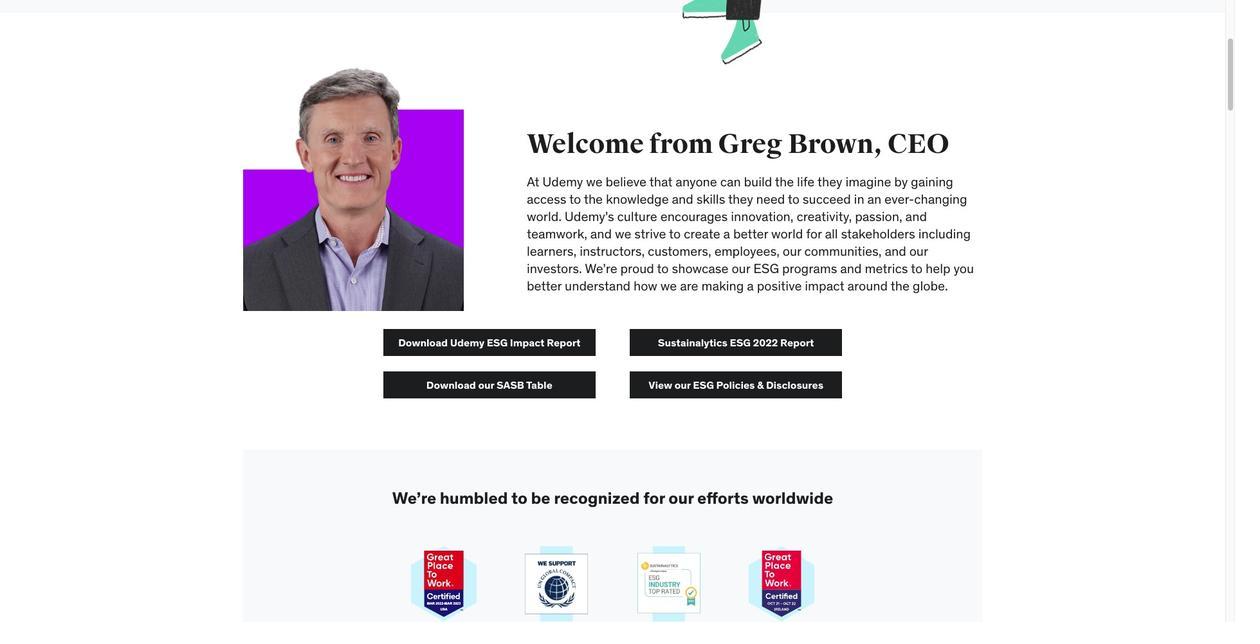 Task type: vqa. For each thing, say whether or not it's contained in the screenshot.
'ESG' in At Udemy we believe that anyone can build the life they imagine by gaining access to the knowledge and skills they need to succeed in an ever-changing world. Udemy's culture encourages innovation, creativity, passion, and teamwork, and we strive to create a better world for all stakeholders including learners, instructors, customers, employees, our communities, and our investors. We're proud to showcase our ESG programs and metrics to help you better understand how we are making a positive impact around the globe.
yes



Task type: locate. For each thing, give the bounding box(es) containing it.
1 horizontal spatial for
[[806, 226, 822, 242]]

better up employees,
[[733, 226, 768, 242]]

download for download udemy esg impact report
[[398, 337, 448, 350]]

1 horizontal spatial the
[[775, 173, 794, 190]]

0 vertical spatial udemy
[[543, 173, 583, 190]]

for right the recognized
[[643, 489, 665, 509]]

help
[[926, 260, 951, 276]]

ever-
[[885, 191, 914, 207]]

0 horizontal spatial better
[[527, 278, 562, 294]]

udemy inside at udemy we believe that anyone can build the life they imagine by gaining access to the knowledge and skills they need to succeed in an ever-changing world. udemy's culture encourages innovation, creativity, passion, and teamwork, and we strive to create a better world for all stakeholders including learners, instructors, customers, employees, our communities, and our investors. we're proud to showcase our esg programs and metrics to help you better understand how we are making a positive impact around the globe.
[[543, 173, 583, 190]]

strive
[[635, 226, 666, 242]]

1 vertical spatial better
[[527, 278, 562, 294]]

for
[[806, 226, 822, 242], [643, 489, 665, 509]]

0 horizontal spatial a
[[724, 226, 730, 242]]

imagine
[[846, 173, 891, 190]]

impact
[[510, 337, 545, 350]]

gaining
[[911, 173, 954, 190]]

2 vertical spatial we
[[661, 278, 677, 294]]

they
[[818, 173, 843, 190], [728, 191, 753, 207]]

metrics
[[865, 260, 908, 276]]

creativity,
[[797, 208, 852, 224]]

innovation,
[[731, 208, 794, 224]]

for left all
[[806, 226, 822, 242]]

&
[[757, 379, 764, 392]]

1 horizontal spatial report
[[780, 337, 814, 350]]

1 report from the left
[[547, 337, 581, 350]]

a right making
[[747, 278, 754, 294]]

0 horizontal spatial we're
[[392, 489, 436, 509]]

build
[[744, 173, 772, 190]]

access
[[527, 191, 567, 207]]

1 vertical spatial a
[[747, 278, 754, 294]]

and up instructors,
[[591, 226, 612, 242]]

globe.
[[913, 278, 948, 294]]

we left believe
[[586, 173, 603, 190]]

disclosures
[[766, 379, 824, 392]]

1 horizontal spatial we
[[615, 226, 632, 242]]

1 vertical spatial we're
[[392, 489, 436, 509]]

to up the customers,
[[669, 226, 681, 242]]

how
[[634, 278, 658, 294]]

1 vertical spatial they
[[728, 191, 753, 207]]

we're up understand
[[585, 260, 617, 276]]

esg left the impact
[[487, 337, 508, 350]]

0 vertical spatial they
[[818, 173, 843, 190]]

be
[[531, 489, 551, 509]]

around
[[848, 278, 888, 294]]

an
[[868, 191, 882, 207]]

udemy up download our sasb table link
[[450, 337, 485, 350]]

world.
[[527, 208, 562, 224]]

we're humbled to be recognized for our efforts worldwide
[[392, 489, 833, 509]]

a right create
[[724, 226, 730, 242]]

changing
[[914, 191, 968, 207]]

our up help
[[910, 243, 928, 259]]

better down investors.
[[527, 278, 562, 294]]

esg inside 'link'
[[730, 337, 751, 350]]

1 vertical spatial download
[[426, 379, 476, 392]]

0 horizontal spatial they
[[728, 191, 753, 207]]

we're left humbled
[[392, 489, 436, 509]]

showcase
[[672, 260, 729, 276]]

we're
[[585, 260, 617, 276], [392, 489, 436, 509]]

0 vertical spatial the
[[775, 173, 794, 190]]

1 horizontal spatial we're
[[585, 260, 617, 276]]

we up instructors,
[[615, 226, 632, 242]]

worldwide
[[752, 489, 833, 509]]

1 vertical spatial udemy
[[450, 337, 485, 350]]

report right the impact
[[547, 337, 581, 350]]

we
[[586, 173, 603, 190], [615, 226, 632, 242], [661, 278, 677, 294]]

0 horizontal spatial for
[[643, 489, 665, 509]]

believe
[[606, 173, 647, 190]]

udemy up the access
[[543, 173, 583, 190]]

0 vertical spatial we're
[[585, 260, 617, 276]]

to down life
[[788, 191, 800, 207]]

you
[[954, 260, 974, 276]]

the
[[775, 173, 794, 190], [584, 191, 603, 207], [891, 278, 910, 294]]

0 vertical spatial for
[[806, 226, 822, 242]]

our
[[783, 243, 802, 259], [910, 243, 928, 259], [732, 260, 750, 276], [478, 379, 494, 392], [675, 379, 691, 392], [669, 489, 694, 509]]

understand
[[565, 278, 631, 294]]

for inside at udemy we believe that anyone can build the life they imagine by gaining access to the knowledge and skills they need to succeed in an ever-changing world. udemy's culture encourages innovation, creativity, passion, and teamwork, and we strive to create a better world for all stakeholders including learners, instructors, customers, employees, our communities, and our investors. we're proud to showcase our esg programs and metrics to help you better understand how we are making a positive impact around the globe.
[[806, 226, 822, 242]]

download our sasb table link
[[383, 372, 596, 399]]

esg left 2022
[[730, 337, 751, 350]]

1 horizontal spatial a
[[747, 278, 754, 294]]

to left help
[[911, 260, 923, 276]]

great workplace award march 22-23 usa image
[[411, 547, 477, 622]]

stakeholders
[[841, 226, 915, 242]]

our left sasb
[[478, 379, 494, 392]]

udemy for download
[[450, 337, 485, 350]]

we left are
[[661, 278, 677, 294]]

and
[[672, 191, 694, 207], [906, 208, 927, 224], [591, 226, 612, 242], [885, 243, 906, 259], [840, 260, 862, 276]]

0 vertical spatial download
[[398, 337, 448, 350]]

the left life
[[775, 173, 794, 190]]

esg
[[754, 260, 779, 276], [487, 337, 508, 350], [730, 337, 751, 350], [693, 379, 714, 392]]

our right view
[[675, 379, 691, 392]]

the down the metrics
[[891, 278, 910, 294]]

udemy for at
[[543, 173, 583, 190]]

world
[[771, 226, 803, 242]]

2 horizontal spatial we
[[661, 278, 677, 294]]

that
[[649, 173, 673, 190]]

life
[[797, 173, 815, 190]]

welcome from greg brown, ceo
[[527, 128, 950, 161]]

can
[[720, 173, 741, 190]]

sasb
[[497, 379, 524, 392]]

1 vertical spatial the
[[584, 191, 603, 207]]

programs
[[782, 260, 837, 276]]

0 vertical spatial better
[[733, 226, 768, 242]]

the up udemy's
[[584, 191, 603, 207]]

1 horizontal spatial they
[[818, 173, 843, 190]]

investors.
[[527, 260, 582, 276]]

0 vertical spatial a
[[724, 226, 730, 242]]

by
[[895, 173, 908, 190]]

0 horizontal spatial report
[[547, 337, 581, 350]]

communities,
[[805, 243, 882, 259]]

1 horizontal spatial udemy
[[543, 173, 583, 190]]

download udemy esg impact report
[[398, 337, 581, 350]]

our down the world
[[783, 243, 802, 259]]

humbled
[[440, 489, 508, 509]]

to
[[569, 191, 581, 207], [788, 191, 800, 207], [669, 226, 681, 242], [657, 260, 669, 276], [911, 260, 923, 276], [512, 489, 528, 509]]

welcome
[[527, 128, 644, 161]]

report
[[547, 337, 581, 350], [780, 337, 814, 350]]

download
[[398, 337, 448, 350], [426, 379, 476, 392]]

they up succeed
[[818, 173, 843, 190]]

better
[[733, 226, 768, 242], [527, 278, 562, 294]]

impact
[[805, 278, 845, 294]]

0 horizontal spatial we
[[586, 173, 603, 190]]

udemy
[[543, 173, 583, 190], [450, 337, 485, 350]]

sustainalytics esg 2022 report
[[658, 337, 814, 350]]

our down employees,
[[732, 260, 750, 276]]

1 vertical spatial we
[[615, 226, 632, 242]]

a
[[724, 226, 730, 242], [747, 278, 754, 294]]

report right 2022
[[780, 337, 814, 350]]

they down can
[[728, 191, 753, 207]]

2 report from the left
[[780, 337, 814, 350]]

2 vertical spatial the
[[891, 278, 910, 294]]

esg up positive at top right
[[754, 260, 779, 276]]

knowledge
[[606, 191, 669, 207]]

0 vertical spatial we
[[586, 173, 603, 190]]

0 horizontal spatial udemy
[[450, 337, 485, 350]]

2022
[[753, 337, 778, 350]]

in
[[854, 191, 865, 207]]

sustainalytics
[[658, 337, 728, 350]]

positive
[[757, 278, 802, 294]]

greg
[[718, 128, 783, 161]]



Task type: describe. For each thing, give the bounding box(es) containing it.
we're inside at udemy we believe that anyone can build the life they imagine by gaining access to the knowledge and skills they need to succeed in an ever-changing world. udemy's culture encourages innovation, creativity, passion, and teamwork, and we strive to create a better world for all stakeholders including learners, instructors, customers, employees, our communities, and our investors. we're proud to showcase our esg programs and metrics to help you better understand how we are making a positive impact around the globe.
[[585, 260, 617, 276]]

download udemy esg impact report link
[[383, 330, 596, 357]]

customers,
[[648, 243, 711, 259]]

2 horizontal spatial the
[[891, 278, 910, 294]]

policies
[[716, 379, 755, 392]]

ceo
[[888, 128, 950, 161]]

making
[[702, 278, 744, 294]]

including
[[919, 226, 971, 242]]

from
[[649, 128, 713, 161]]

brown,
[[788, 128, 883, 161]]

culture
[[617, 208, 657, 224]]

table
[[526, 379, 553, 392]]

sustainalytics esg 2022 report link
[[630, 330, 842, 357]]

proud
[[621, 260, 654, 276]]

our left the efforts
[[669, 489, 694, 509]]

teamwork,
[[527, 226, 587, 242]]

and down communities,
[[840, 260, 862, 276]]

and up the encourages
[[672, 191, 694, 207]]

view our esg policies & disclosures link
[[630, 372, 842, 399]]

employees,
[[715, 243, 780, 259]]

1 horizontal spatial better
[[733, 226, 768, 242]]

to left be
[[512, 489, 528, 509]]

at udemy we believe that anyone can build the life they imagine by gaining access to the knowledge and skills they need to succeed in an ever-changing world. udemy's culture encourages innovation, creativity, passion, and teamwork, and we strive to create a better world for all stakeholders including learners, instructors, customers, employees, our communities, and our investors. we're proud to showcase our esg programs and metrics to help you better understand how we are making a positive impact around the globe.
[[527, 173, 974, 294]]

esg left policies at the bottom right of the page
[[693, 379, 714, 392]]

esg inside at udemy we believe that anyone can build the life they imagine by gaining access to the knowledge and skills they need to succeed in an ever-changing world. udemy's culture encourages innovation, creativity, passion, and teamwork, and we strive to create a better world for all stakeholders including learners, instructors, customers, employees, our communities, and our investors. we're proud to showcase our esg programs and metrics to help you better understand how we are making a positive impact around the globe.
[[754, 260, 779, 276]]

learners,
[[527, 243, 577, 259]]

succeed
[[803, 191, 851, 207]]

anyone
[[676, 173, 717, 190]]

all
[[825, 226, 838, 242]]

recognized
[[554, 489, 640, 509]]

view our esg policies & disclosures
[[649, 379, 824, 392]]

to up udemy's
[[569, 191, 581, 207]]

and down ever-
[[906, 208, 927, 224]]

report inside 'link'
[[780, 337, 814, 350]]

create
[[684, 226, 720, 242]]

are
[[680, 278, 698, 294]]

passion,
[[855, 208, 903, 224]]

need
[[756, 191, 785, 207]]

download our sasb table
[[426, 379, 553, 392]]

1 vertical spatial for
[[643, 489, 665, 509]]

at
[[527, 173, 540, 190]]

we support un global compact image
[[525, 547, 588, 622]]

view
[[649, 379, 672, 392]]

and up the metrics
[[885, 243, 906, 259]]

skills
[[697, 191, 725, 207]]

to down the customers,
[[657, 260, 669, 276]]

download for download our sasb table
[[426, 379, 476, 392]]

0 horizontal spatial the
[[584, 191, 603, 207]]

encourages
[[661, 208, 728, 224]]

instructors,
[[580, 243, 645, 259]]

udemy's
[[565, 208, 614, 224]]

efforts
[[697, 489, 749, 509]]

greg brown headshot image
[[243, 64, 464, 312]]



